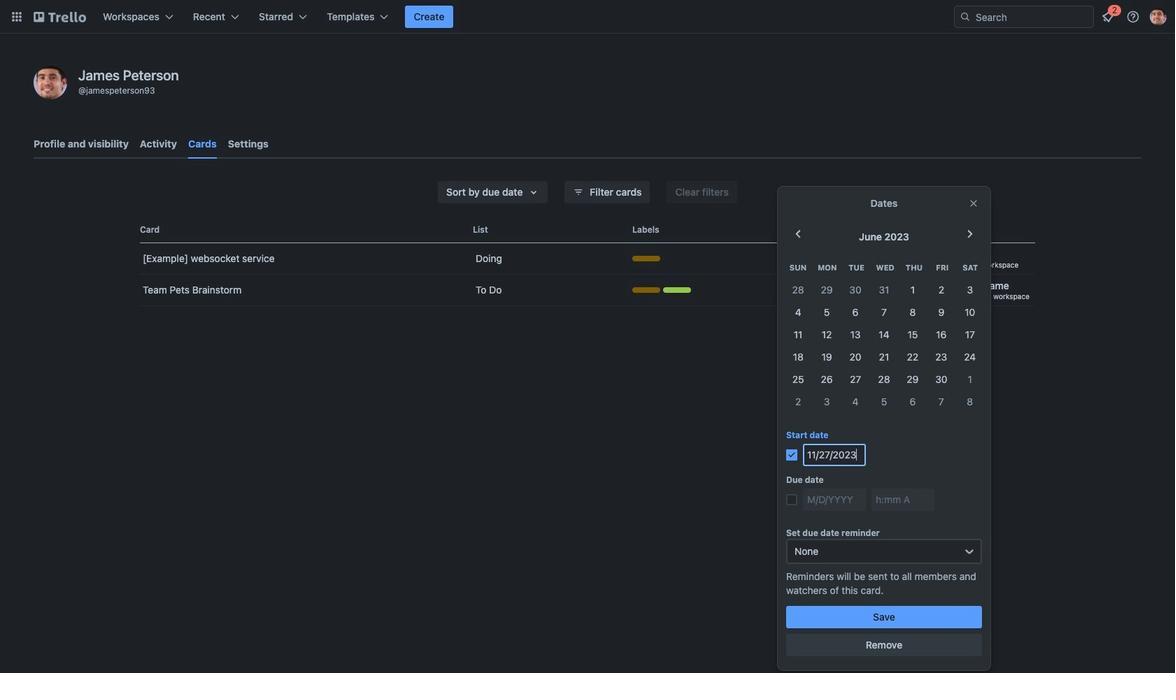 Task type: vqa. For each thing, say whether or not it's contained in the screenshot.
Pricing
no



Task type: describe. For each thing, give the bounding box(es) containing it.
6 row from the top
[[784, 369, 985, 391]]

4 row from the top
[[784, 324, 985, 346]]

color: yellow, title: none image
[[633, 288, 661, 293]]

back to home image
[[34, 6, 86, 28]]

5 row from the top
[[784, 346, 985, 369]]

7 row from the top
[[784, 391, 985, 414]]

color: bold lime, title: "team task" element
[[663, 288, 691, 293]]

M/D/YYYY text field
[[803, 489, 866, 512]]

Add time text field
[[872, 489, 935, 512]]

primary element
[[0, 0, 1176, 34]]

james peterson (jamespeterson93) image
[[1151, 8, 1167, 25]]

1 row from the top
[[784, 257, 985, 279]]



Task type: locate. For each thing, give the bounding box(es) containing it.
3 row from the top
[[784, 302, 985, 324]]

row
[[784, 257, 985, 279], [784, 279, 985, 302], [784, 302, 985, 324], [784, 324, 985, 346], [784, 346, 985, 369], [784, 369, 985, 391], [784, 391, 985, 414]]

open information menu image
[[1127, 10, 1141, 24]]

grid
[[784, 257, 985, 414]]

color: yellow, title: "ready to merge" element
[[633, 256, 661, 262]]

search image
[[960, 11, 971, 22]]

close popover image
[[969, 198, 980, 209]]

row group
[[784, 279, 985, 414]]

M/D/YYYY text field
[[803, 444, 866, 467]]

2 notifications image
[[1100, 8, 1117, 25]]

Search field
[[971, 7, 1094, 27]]

james peterson (jamespeterson93) image
[[34, 66, 67, 99]]

2 row from the top
[[784, 279, 985, 302]]

cell
[[784, 279, 813, 302], [813, 279, 842, 302], [842, 279, 870, 302], [870, 279, 899, 302], [899, 279, 928, 302], [928, 279, 956, 302], [956, 279, 985, 302], [784, 302, 813, 324], [813, 302, 842, 324], [842, 302, 870, 324], [870, 302, 899, 324], [899, 302, 928, 324], [928, 302, 956, 324], [956, 302, 985, 324], [784, 324, 813, 346], [813, 324, 842, 346], [842, 324, 870, 346], [870, 324, 899, 346], [899, 324, 928, 346], [928, 324, 956, 346], [956, 324, 985, 346], [784, 346, 813, 369], [813, 346, 842, 369], [842, 346, 870, 369], [870, 346, 899, 369], [899, 346, 928, 369], [928, 346, 956, 369], [956, 346, 985, 369], [784, 369, 813, 391], [813, 369, 842, 391], [842, 369, 870, 391], [870, 369, 899, 391], [899, 369, 928, 391], [928, 369, 956, 391], [956, 369, 985, 391], [784, 391, 813, 414], [813, 391, 842, 414], [842, 391, 870, 414], [870, 391, 899, 414], [899, 391, 928, 414], [928, 391, 956, 414], [956, 391, 985, 414]]



